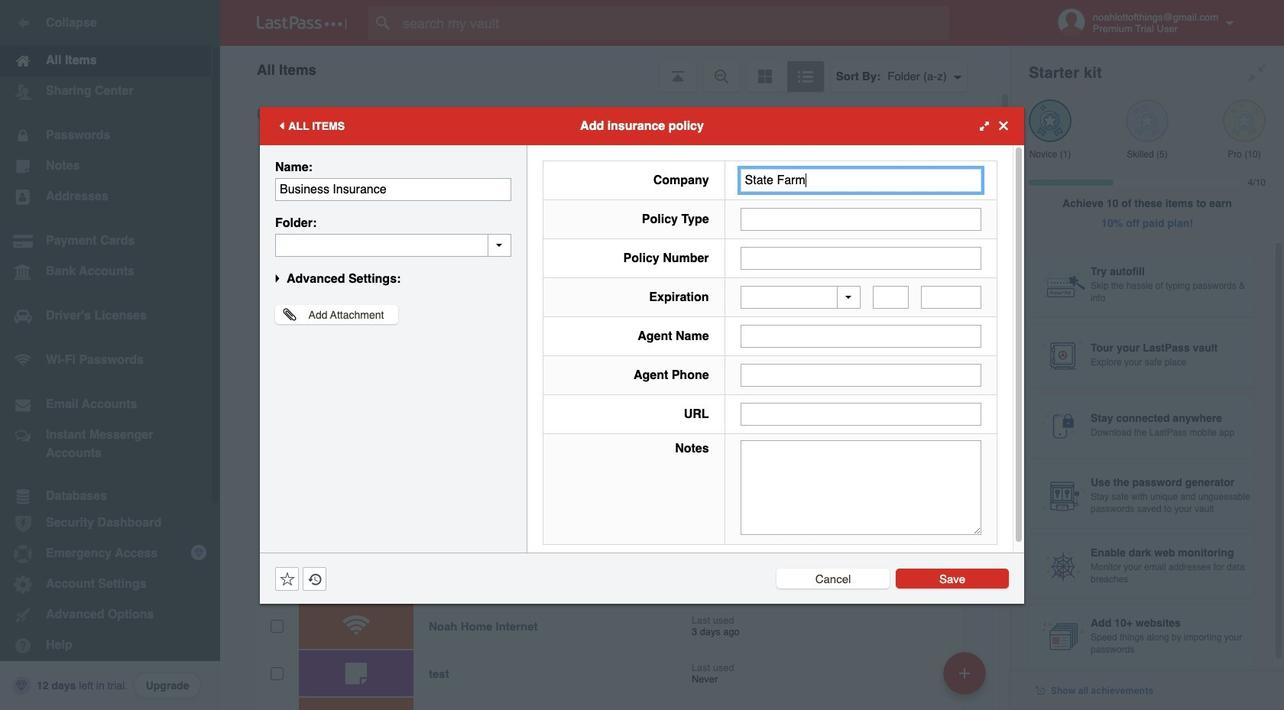 Task type: locate. For each thing, give the bounding box(es) containing it.
dialog
[[260, 107, 1025, 604]]

search my vault text field
[[369, 6, 980, 40]]

None text field
[[741, 169, 982, 192], [275, 178, 512, 201], [741, 247, 982, 270], [873, 286, 909, 309], [922, 286, 982, 309], [741, 325, 982, 348], [741, 364, 982, 387], [741, 169, 982, 192], [275, 178, 512, 201], [741, 247, 982, 270], [873, 286, 909, 309], [922, 286, 982, 309], [741, 325, 982, 348], [741, 364, 982, 387]]

vault options navigation
[[220, 46, 1011, 92]]

None text field
[[741, 208, 982, 231], [275, 234, 512, 257], [741, 403, 982, 426], [741, 440, 982, 535], [741, 208, 982, 231], [275, 234, 512, 257], [741, 403, 982, 426], [741, 440, 982, 535]]



Task type: vqa. For each thing, say whether or not it's contained in the screenshot.
password field
no



Task type: describe. For each thing, give the bounding box(es) containing it.
new item image
[[960, 668, 970, 679]]

new item navigation
[[938, 648, 996, 710]]

Search search field
[[369, 6, 980, 40]]

main navigation navigation
[[0, 0, 220, 710]]

lastpass image
[[257, 16, 347, 30]]



